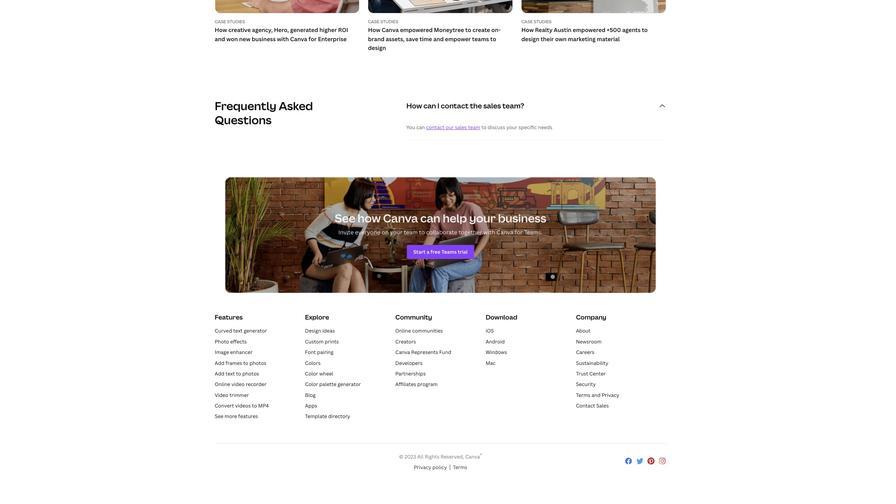 Task type: describe. For each thing, give the bounding box(es) containing it.
mp4
[[258, 402, 269, 409]]

add frames to photos link
[[215, 360, 266, 366]]

how for how creative agency, hero, generated higher roi and won new business with canva for enterprise
[[215, 26, 227, 34]]

empower
[[445, 35, 471, 43]]

austin
[[554, 26, 572, 34]]

android link
[[486, 338, 505, 345]]

add text to photos
[[215, 370, 259, 377]]

roi
[[338, 26, 348, 34]]

affiliates
[[396, 381, 416, 388]]

to up video
[[236, 370, 241, 377]]

fund
[[440, 349, 452, 355]]

curved
[[215, 327, 232, 334]]

online video recorder
[[215, 381, 267, 388]]

explore
[[305, 313, 329, 321]]

color wheel
[[305, 370, 334, 377]]

see more features link
[[215, 413, 258, 420]]

prints
[[325, 338, 339, 345]]

font pairing link
[[305, 349, 334, 355]]

privacy policy
[[414, 464, 447, 471]]

0 vertical spatial team
[[468, 124, 481, 131]]

newsroom
[[576, 338, 602, 345]]

android
[[486, 338, 505, 345]]

to left mp4
[[252, 402, 257, 409]]

trust center link
[[576, 370, 606, 377]]

realty
[[535, 26, 553, 34]]

blog link
[[305, 392, 316, 398]]

to inside case studies how realty austin empowered +500 agents to design their own marketing material
[[642, 26, 648, 34]]

curved text generator
[[215, 327, 267, 334]]

canva left the teams.
[[497, 228, 514, 236]]

how inside dropdown button
[[407, 101, 422, 110]]

canva inside case studies how canva empowered moneytree to create on- brand assets, save time and empower teams to design
[[382, 26, 399, 34]]

design inside case studies how realty austin empowered +500 agents to design their own marketing material
[[522, 35, 540, 43]]

text for curved
[[233, 327, 243, 334]]

1 horizontal spatial your
[[470, 210, 496, 226]]

add frames to photos
[[215, 360, 266, 366]]

colors
[[305, 360, 321, 366]]

template directory link
[[305, 413, 350, 420]]

see how canva can help your business invite everyone on your team to collaborate together with canva for teams.
[[335, 210, 547, 236]]

careers
[[576, 349, 595, 355]]

online video recorder link
[[215, 381, 267, 388]]

canva inside © 2023 all rights reserved, canva ®
[[466, 453, 480, 460]]

frequently asked questions
[[215, 98, 313, 127]]

developers
[[396, 360, 423, 366]]

all
[[418, 453, 424, 460]]

sales
[[597, 402, 609, 409]]

more
[[225, 413, 237, 420]]

marketing
[[568, 35, 596, 43]]

add for add text to photos
[[215, 370, 225, 377]]

video trimmer link
[[215, 392, 249, 398]]

creators
[[396, 338, 416, 345]]

see for more
[[215, 413, 224, 420]]

for inside case studies how creative agency, hero, generated higher roi and won new business with canva for enterprise
[[309, 35, 317, 43]]

template directory
[[305, 413, 350, 420]]

team inside see how canva can help your business invite everyone on your team to collaborate together with canva for teams.
[[404, 228, 418, 236]]

to down on- on the top right of the page
[[491, 35, 496, 43]]

custom prints link
[[305, 338, 339, 345]]

canva represents fund
[[396, 349, 452, 355]]

2 horizontal spatial and
[[592, 392, 601, 398]]

program
[[418, 381, 438, 388]]

recorder
[[246, 381, 267, 388]]

imageonly image
[[215, 0, 359, 13]]

how for how canva empowered moneytree to create on- brand assets, save time and empower teams to design
[[368, 26, 381, 34]]

directory
[[328, 413, 350, 420]]

apps
[[305, 402, 317, 409]]

videos
[[235, 402, 251, 409]]

text for add
[[226, 370, 235, 377]]

studies for canva
[[381, 19, 399, 24]]

windows
[[486, 349, 507, 355]]

mac link
[[486, 360, 496, 366]]

0 vertical spatial privacy
[[602, 392, 620, 398]]

affiliates program link
[[396, 381, 438, 388]]

how for how realty austin empowered +500 agents to design their own marketing material
[[522, 26, 534, 34]]

how
[[358, 210, 381, 226]]

contact our sales team link
[[426, 124, 481, 131]]

canva inside case studies how creative agency, hero, generated higher roi and won new business with canva for enterprise
[[290, 35, 307, 43]]

add for add frames to photos
[[215, 360, 225, 366]]

canva represents fund link
[[396, 349, 452, 355]]

can for you
[[417, 124, 425, 131]]

agency,
[[252, 26, 273, 34]]

case studies how creative agency, hero, generated higher roi and won new business with canva for enterprise
[[215, 19, 348, 43]]

community
[[396, 313, 432, 321]]

wheel
[[319, 370, 334, 377]]

creators link
[[396, 338, 416, 345]]

mac
[[486, 360, 496, 366]]

studies for realty
[[534, 19, 552, 24]]

newsroom link
[[576, 338, 602, 345]]

our
[[446, 124, 454, 131]]

can inside see how canva can help your business invite everyone on your team to collaborate together with canva for teams.
[[421, 210, 441, 226]]

2 horizontal spatial your
[[507, 124, 518, 131]]

new
[[239, 35, 251, 43]]

sales inside how can i contact the sales team? dropdown button
[[484, 101, 501, 110]]

on
[[382, 228, 389, 236]]

sustainability link
[[576, 360, 609, 366]]

windows link
[[486, 349, 507, 355]]

i
[[438, 101, 440, 110]]

partnerships
[[396, 370, 426, 377]]

design ideas
[[305, 327, 335, 334]]

color for color palette generator
[[305, 381, 318, 388]]

curved text generator link
[[215, 327, 267, 334]]

imageonly image for empowered
[[522, 0, 666, 13]]

contact
[[576, 402, 595, 409]]

custom
[[305, 338, 324, 345]]

everyone
[[355, 228, 381, 236]]

color palette generator link
[[305, 381, 361, 388]]

canva up the on
[[383, 210, 418, 226]]

how can i contact the sales team? button
[[407, 93, 667, 119]]



Task type: locate. For each thing, give the bounding box(es) containing it.
enhancer
[[230, 349, 253, 355]]

studies up realty
[[534, 19, 552, 24]]

color for color wheel
[[305, 370, 318, 377]]

1 horizontal spatial online
[[396, 327, 411, 334]]

with down the hero,
[[277, 35, 289, 43]]

2 horizontal spatial studies
[[534, 19, 552, 24]]

how left realty
[[522, 26, 534, 34]]

case inside case studies how canva empowered moneytree to create on- brand assets, save time and empower teams to design
[[368, 19, 380, 24]]

1 case from the left
[[215, 19, 226, 24]]

1 color from the top
[[305, 370, 318, 377]]

1 vertical spatial terms
[[453, 464, 468, 471]]

0 horizontal spatial online
[[215, 381, 230, 388]]

generator up effects
[[244, 327, 267, 334]]

their
[[541, 35, 554, 43]]

0 horizontal spatial for
[[309, 35, 317, 43]]

color palette generator
[[305, 381, 361, 388]]

empowered up save
[[400, 26, 433, 34]]

case for how realty austin empowered +500 agents to design their own marketing material
[[522, 19, 533, 24]]

case for how creative agency, hero, generated higher roi and won new business with canva for enterprise
[[215, 19, 226, 24]]

business inside see how canva can help your business invite everyone on your team to collaborate together with canva for teams.
[[498, 210, 547, 226]]

1 vertical spatial text
[[226, 370, 235, 377]]

how inside case studies how realty austin empowered +500 agents to design their own marketing material
[[522, 26, 534, 34]]

1 horizontal spatial studies
[[381, 19, 399, 24]]

contact left our at the right top
[[426, 124, 445, 131]]

for
[[309, 35, 317, 43], [515, 228, 523, 236]]

0 vertical spatial text
[[233, 327, 243, 334]]

generator for curved text generator
[[244, 327, 267, 334]]

design
[[522, 35, 540, 43], [368, 44, 386, 52]]

privacy down all
[[414, 464, 432, 471]]

specific
[[519, 124, 537, 131]]

2 horizontal spatial case
[[522, 19, 533, 24]]

2 vertical spatial your
[[390, 228, 403, 236]]

0 horizontal spatial your
[[390, 228, 403, 236]]

case inside case studies how creative agency, hero, generated higher roi and won new business with canva for enterprise
[[215, 19, 226, 24]]

1 vertical spatial business
[[498, 210, 547, 226]]

enterprise
[[318, 35, 347, 43]]

how up you
[[407, 101, 422, 110]]

custom prints
[[305, 338, 339, 345]]

case studies how realty austin empowered +500 agents to design their own marketing material
[[522, 19, 648, 43]]

1 vertical spatial team
[[404, 228, 418, 236]]

1 horizontal spatial with
[[484, 228, 495, 236]]

your right discuss
[[507, 124, 518, 131]]

your up together
[[470, 210, 496, 226]]

0 horizontal spatial privacy
[[414, 464, 432, 471]]

design down realty
[[522, 35, 540, 43]]

how
[[215, 26, 227, 34], [368, 26, 381, 34], [522, 26, 534, 34], [407, 101, 422, 110]]

with inside see how canva can help your business invite everyone on your team to collaborate together with canva for teams.
[[484, 228, 495, 236]]

with
[[277, 35, 289, 43], [484, 228, 495, 236]]

see inside see how canva can help your business invite everyone on your team to collaborate together with canva for teams.
[[335, 210, 356, 226]]

affiliates program
[[396, 381, 438, 388]]

0 vertical spatial generator
[[244, 327, 267, 334]]

0 vertical spatial add
[[215, 360, 225, 366]]

2 vertical spatial can
[[421, 210, 441, 226]]

2 add from the top
[[215, 370, 225, 377]]

0 vertical spatial your
[[507, 124, 518, 131]]

canva
[[382, 26, 399, 34], [290, 35, 307, 43], [383, 210, 418, 226], [497, 228, 514, 236], [396, 349, 410, 355], [466, 453, 480, 460]]

see left 'more'
[[215, 413, 224, 420]]

see for how
[[335, 210, 356, 226]]

to left 'collaborate'
[[419, 228, 425, 236]]

photos for add text to photos
[[242, 370, 259, 377]]

0 horizontal spatial team
[[404, 228, 418, 236]]

terms for terms
[[453, 464, 468, 471]]

1 horizontal spatial for
[[515, 228, 523, 236]]

create
[[473, 26, 490, 34]]

photos down "enhancer"
[[250, 360, 266, 366]]

business up the teams.
[[498, 210, 547, 226]]

3 studies from the left
[[534, 19, 552, 24]]

case studies how canva empowered moneytree to create on- brand assets, save time and empower teams to design
[[368, 19, 501, 52]]

1 horizontal spatial privacy
[[602, 392, 620, 398]]

1 horizontal spatial imageonly image
[[522, 0, 666, 13]]

0 horizontal spatial case
[[215, 19, 226, 24]]

online for online communities
[[396, 327, 411, 334]]

ios link
[[486, 327, 494, 334]]

rights
[[425, 453, 440, 460]]

0 vertical spatial with
[[277, 35, 289, 43]]

see up invite
[[335, 210, 356, 226]]

privacy policy link
[[414, 463, 447, 471]]

empowered up the marketing
[[573, 26, 606, 34]]

colors link
[[305, 360, 321, 366]]

1 vertical spatial privacy
[[414, 464, 432, 471]]

developers link
[[396, 360, 423, 366]]

your right the on
[[390, 228, 403, 236]]

terms
[[576, 392, 591, 398], [453, 464, 468, 471]]

trust
[[576, 370, 589, 377]]

2 studies from the left
[[381, 19, 399, 24]]

video
[[215, 392, 228, 398]]

0 vertical spatial design
[[522, 35, 540, 43]]

0 horizontal spatial terms
[[453, 464, 468, 471]]

won
[[227, 35, 238, 43]]

1 studies from the left
[[227, 19, 245, 24]]

can up 'collaborate'
[[421, 210, 441, 226]]

2023
[[405, 453, 416, 460]]

and inside case studies how creative agency, hero, generated higher roi and won new business with canva for enterprise
[[215, 35, 225, 43]]

0 vertical spatial color
[[305, 370, 318, 377]]

3 case from the left
[[522, 19, 533, 24]]

to inside see how canva can help your business invite everyone on your team to collaborate together with canva for teams.
[[419, 228, 425, 236]]

studies inside case studies how realty austin empowered +500 agents to design their own marketing material
[[534, 19, 552, 24]]

online for online video recorder
[[215, 381, 230, 388]]

and left won
[[215, 35, 225, 43]]

add up video at the left of page
[[215, 370, 225, 377]]

design inside case studies how canva empowered moneytree to create on- brand assets, save time and empower teams to design
[[368, 44, 386, 52]]

design ideas link
[[305, 327, 335, 334]]

case inside case studies how realty austin empowered +500 agents to design their own marketing material
[[522, 19, 533, 24]]

case for how canva empowered moneytree to create on- brand assets, save time and empower teams to design
[[368, 19, 380, 24]]

0 horizontal spatial studies
[[227, 19, 245, 24]]

0 horizontal spatial empowered
[[400, 26, 433, 34]]

see more features
[[215, 413, 258, 420]]

empowered inside case studies how realty austin empowered +500 agents to design their own marketing material
[[573, 26, 606, 34]]

generator for color palette generator
[[338, 381, 361, 388]]

how up brand
[[368, 26, 381, 34]]

to down "enhancer"
[[243, 360, 248, 366]]

with inside case studies how creative agency, hero, generated higher roi and won new business with canva for enterprise
[[277, 35, 289, 43]]

with right together
[[484, 228, 495, 236]]

1 horizontal spatial team
[[468, 124, 481, 131]]

can inside dropdown button
[[424, 101, 436, 110]]

contact right i
[[441, 101, 469, 110]]

studies up assets,
[[381, 19, 399, 24]]

1 horizontal spatial and
[[434, 35, 444, 43]]

team down "the" in the top of the page
[[468, 124, 481, 131]]

moneytree
[[434, 26, 464, 34]]

0 horizontal spatial see
[[215, 413, 224, 420]]

imageonly image
[[369, 0, 513, 13], [522, 0, 666, 13]]

1 horizontal spatial design
[[522, 35, 540, 43]]

0 horizontal spatial generator
[[244, 327, 267, 334]]

0 horizontal spatial business
[[252, 35, 276, 43]]

on-
[[492, 26, 501, 34]]

online
[[396, 327, 411, 334], [215, 381, 230, 388]]

sales right our at the right top
[[455, 124, 467, 131]]

2 empowered from the left
[[573, 26, 606, 34]]

photos up recorder
[[242, 370, 259, 377]]

policy
[[433, 464, 447, 471]]

needs
[[538, 124, 553, 131]]

2 case from the left
[[368, 19, 380, 24]]

higher
[[320, 26, 337, 34]]

1 horizontal spatial generator
[[338, 381, 361, 388]]

1 add from the top
[[215, 360, 225, 366]]

image enhancer
[[215, 349, 253, 355]]

1 imageonly image from the left
[[369, 0, 513, 13]]

1 horizontal spatial sales
[[484, 101, 501, 110]]

empowered inside case studies how canva empowered moneytree to create on- brand assets, save time and empower teams to design
[[400, 26, 433, 34]]

color wheel link
[[305, 370, 334, 377]]

1 vertical spatial add
[[215, 370, 225, 377]]

reserved,
[[441, 453, 464, 460]]

asked
[[279, 98, 313, 113]]

for down generated
[[309, 35, 317, 43]]

sales right "the" in the top of the page
[[484, 101, 501, 110]]

color up the blog link
[[305, 381, 318, 388]]

canva up terms link
[[466, 453, 480, 460]]

terms link
[[453, 463, 468, 471]]

video trimmer
[[215, 392, 249, 398]]

1 vertical spatial generator
[[338, 381, 361, 388]]

can for how
[[424, 101, 436, 110]]

0 vertical spatial sales
[[484, 101, 501, 110]]

1 vertical spatial see
[[215, 413, 224, 420]]

0 horizontal spatial imageonly image
[[369, 0, 513, 13]]

collaborate
[[426, 228, 458, 236]]

1 vertical spatial can
[[417, 124, 425, 131]]

to right agents
[[642, 26, 648, 34]]

2 imageonly image from the left
[[522, 0, 666, 13]]

ideas
[[323, 327, 335, 334]]

contact inside dropdown button
[[441, 101, 469, 110]]

privacy up sales
[[602, 392, 620, 398]]

own
[[556, 35, 567, 43]]

2 color from the top
[[305, 381, 318, 388]]

1 vertical spatial sales
[[455, 124, 467, 131]]

can left i
[[424, 101, 436, 110]]

1 vertical spatial design
[[368, 44, 386, 52]]

photos for add frames to photos
[[250, 360, 266, 366]]

about link
[[576, 327, 591, 334]]

security link
[[576, 381, 596, 388]]

0 vertical spatial for
[[309, 35, 317, 43]]

team?
[[503, 101, 525, 110]]

imageonly image up moneytree
[[369, 0, 513, 13]]

imageonly image for moneytree
[[369, 0, 513, 13]]

about
[[576, 327, 591, 334]]

online up creators link
[[396, 327, 411, 334]]

1 vertical spatial for
[[515, 228, 523, 236]]

1 horizontal spatial business
[[498, 210, 547, 226]]

0 vertical spatial business
[[252, 35, 276, 43]]

add down image
[[215, 360, 225, 366]]

brand
[[368, 35, 385, 43]]

and right time on the left of the page
[[434, 35, 444, 43]]

to left discuss
[[482, 124, 487, 131]]

studies up creative
[[227, 19, 245, 24]]

1 vertical spatial with
[[484, 228, 495, 236]]

canva down creators link
[[396, 349, 410, 355]]

teams
[[472, 35, 489, 43]]

0 vertical spatial can
[[424, 101, 436, 110]]

team right the on
[[404, 228, 418, 236]]

canva up assets,
[[382, 26, 399, 34]]

to left create
[[466, 26, 472, 34]]

discuss
[[488, 124, 506, 131]]

online communities
[[396, 327, 443, 334]]

team
[[468, 124, 481, 131], [404, 228, 418, 236]]

color down colors
[[305, 370, 318, 377]]

0 horizontal spatial and
[[215, 35, 225, 43]]

can right you
[[417, 124, 425, 131]]

how inside case studies how canva empowered moneytree to create on- brand assets, save time and empower teams to design
[[368, 26, 381, 34]]

0 vertical spatial photos
[[250, 360, 266, 366]]

1 vertical spatial color
[[305, 381, 318, 388]]

privacy inside privacy policy 'link'
[[414, 464, 432, 471]]

© 2023 all rights reserved, canva ®
[[399, 452, 482, 460]]

convert
[[215, 402, 234, 409]]

text down frames
[[226, 370, 235, 377]]

for left the teams.
[[515, 228, 523, 236]]

trimmer
[[230, 392, 249, 398]]

and up contact sales link
[[592, 392, 601, 398]]

0 vertical spatial terms
[[576, 392, 591, 398]]

0 vertical spatial contact
[[441, 101, 469, 110]]

®
[[480, 452, 482, 457]]

generated
[[290, 26, 318, 34]]

privacy
[[602, 392, 620, 398], [414, 464, 432, 471]]

0 vertical spatial online
[[396, 327, 411, 334]]

0 horizontal spatial sales
[[455, 124, 467, 131]]

1 empowered from the left
[[400, 26, 433, 34]]

1 vertical spatial your
[[470, 210, 496, 226]]

add
[[215, 360, 225, 366], [215, 370, 225, 377]]

and inside case studies how canva empowered moneytree to create on- brand assets, save time and empower teams to design
[[434, 35, 444, 43]]

canva down generated
[[290, 35, 307, 43]]

terms up contact
[[576, 392, 591, 398]]

0 horizontal spatial with
[[277, 35, 289, 43]]

business down the agency,
[[252, 35, 276, 43]]

generator right 'palette'
[[338, 381, 361, 388]]

1 vertical spatial online
[[215, 381, 230, 388]]

imageonly image up case studies how realty austin empowered +500 agents to design their own marketing material
[[522, 0, 666, 13]]

color
[[305, 370, 318, 377], [305, 381, 318, 388]]

add text to photos link
[[215, 370, 259, 377]]

©
[[399, 453, 404, 460]]

for inside see how canva can help your business invite everyone on your team to collaborate together with canva for teams.
[[515, 228, 523, 236]]

0 horizontal spatial design
[[368, 44, 386, 52]]

1 horizontal spatial case
[[368, 19, 380, 24]]

text up effects
[[233, 327, 243, 334]]

to
[[466, 26, 472, 34], [642, 26, 648, 34], [491, 35, 496, 43], [482, 124, 487, 131], [419, 228, 425, 236], [243, 360, 248, 366], [236, 370, 241, 377], [252, 402, 257, 409]]

1 horizontal spatial terms
[[576, 392, 591, 398]]

contact sales
[[576, 402, 609, 409]]

terms down reserved,
[[453, 464, 468, 471]]

1 horizontal spatial see
[[335, 210, 356, 226]]

business
[[252, 35, 276, 43], [498, 210, 547, 226]]

1 horizontal spatial empowered
[[573, 26, 606, 34]]

business inside case studies how creative agency, hero, generated higher roi and won new business with canva for enterprise
[[252, 35, 276, 43]]

convert videos to mp4 link
[[215, 402, 269, 409]]

studies inside case studies how canva empowered moneytree to create on- brand assets, save time and empower teams to design
[[381, 19, 399, 24]]

center
[[590, 370, 606, 377]]

1 vertical spatial contact
[[426, 124, 445, 131]]

studies inside case studies how creative agency, hero, generated higher roi and won new business with canva for enterprise
[[227, 19, 245, 24]]

trust center
[[576, 370, 606, 377]]

features
[[215, 313, 243, 321]]

hero,
[[274, 26, 289, 34]]

0 vertical spatial see
[[335, 210, 356, 226]]

design down brand
[[368, 44, 386, 52]]

represents
[[412, 349, 438, 355]]

together
[[459, 228, 482, 236]]

how inside case studies how creative agency, hero, generated higher roi and won new business with canva for enterprise
[[215, 26, 227, 34]]

online up video at the left of page
[[215, 381, 230, 388]]

studies for creative
[[227, 19, 245, 24]]

how up won
[[215, 26, 227, 34]]

questions
[[215, 112, 272, 127]]

photo
[[215, 338, 229, 345]]

case
[[215, 19, 226, 24], [368, 19, 380, 24], [522, 19, 533, 24]]

terms for terms and privacy
[[576, 392, 591, 398]]

1 vertical spatial photos
[[242, 370, 259, 377]]

can
[[424, 101, 436, 110], [417, 124, 425, 131], [421, 210, 441, 226]]

photo effects
[[215, 338, 247, 345]]



Task type: vqa. For each thing, say whether or not it's contained in the screenshot.
"studies" corresponding to Canva
yes



